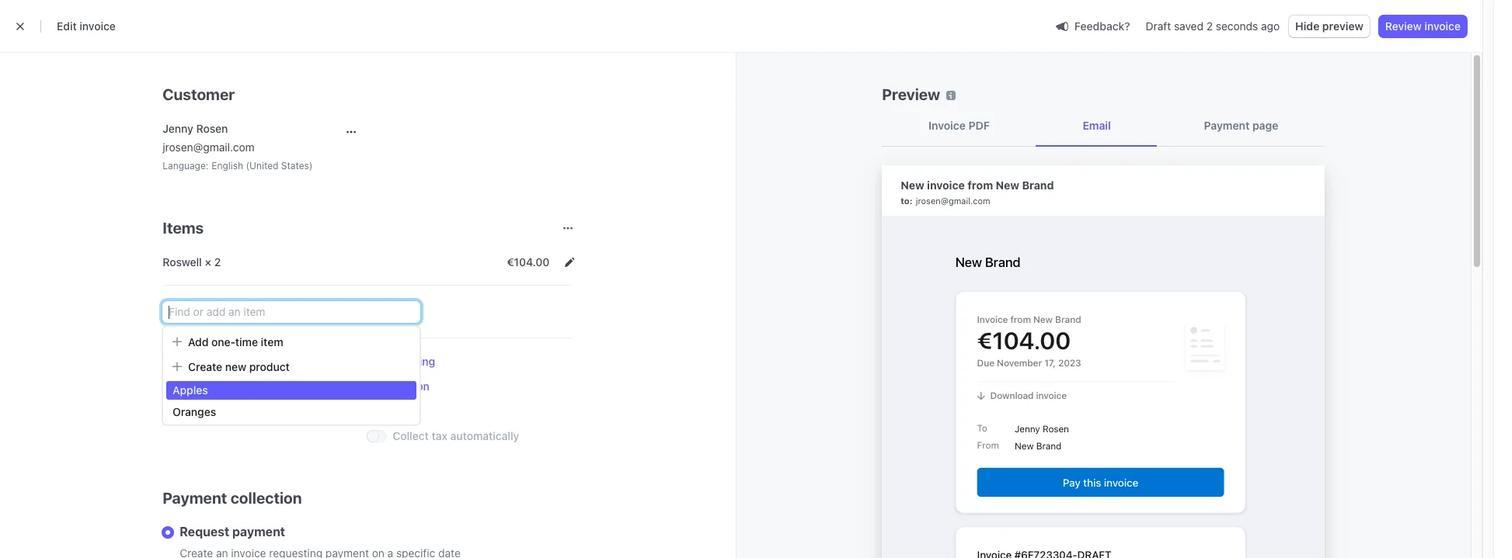 Task type: describe. For each thing, give the bounding box(es) containing it.
new invoice from new brand to : jrosen@gmail.com
[[901, 179, 1054, 206]]

2 for saved
[[1206, 19, 1213, 33]]

add one-time item
[[188, 336, 283, 349]]

feedback?
[[1074, 19, 1130, 32]]

email
[[1083, 119, 1111, 132]]

payment
[[232, 525, 285, 539]]

rosen
[[196, 122, 228, 135]]

draft
[[1146, 19, 1171, 33]]

collection
[[231, 489, 302, 507]]

2 new from the left
[[996, 179, 1019, 192]]

review
[[1385, 19, 1422, 33]]

tab list containing invoice pdf
[[882, 106, 1325, 147]]

invoice for new
[[927, 179, 965, 192]]

hide
[[1295, 19, 1319, 33]]

collect
[[393, 430, 429, 443]]

collect tax automatically
[[393, 430, 519, 443]]

preview
[[1322, 19, 1363, 33]]

request
[[180, 525, 229, 539]]

items
[[163, 219, 204, 237]]

2 for ×
[[214, 256, 221, 269]]

payment for payment collection
[[163, 489, 227, 507]]

pdf
[[968, 119, 990, 132]]

(united
[[246, 160, 278, 172]]

create
[[188, 360, 222, 374]]

svg image for customer
[[347, 127, 356, 137]]

oranges
[[172, 406, 216, 419]]

invoice pdf
[[929, 119, 990, 132]]

one-
[[211, 336, 235, 349]]

add coupon button
[[368, 379, 430, 395]]

tax
[[432, 430, 447, 443]]

review invoice
[[1385, 19, 1461, 33]]

customer
[[163, 85, 235, 103]]

1 new from the left
[[901, 179, 924, 192]]

edit
[[57, 19, 77, 33]]

jrosen@gmail.com inside new invoice from new brand to : jrosen@gmail.com
[[916, 196, 990, 206]]

add shipping
[[368, 355, 435, 368]]

invoice for edit
[[80, 19, 116, 33]]

brand
[[1022, 179, 1054, 192]]

edit invoice
[[57, 19, 116, 33]]

create new product
[[188, 360, 290, 374]]

saved
[[1174, 19, 1203, 33]]

×
[[205, 256, 212, 269]]

add for add shipping
[[368, 355, 388, 368]]

add item button
[[163, 354, 208, 370]]

invoice for review
[[1425, 19, 1461, 33]]

ago
[[1261, 19, 1280, 33]]



Task type: vqa. For each thing, say whether or not it's contained in the screenshot.
States) in the left of the page
yes



Task type: locate. For each thing, give the bounding box(es) containing it.
0 vertical spatial item
[[261, 336, 283, 349]]

invoice inside new invoice from new brand to : jrosen@gmail.com
[[927, 179, 965, 192]]

1 vertical spatial jrosen@gmail.com
[[916, 196, 990, 206]]

states)
[[281, 160, 313, 172]]

1 horizontal spatial svg image
[[565, 258, 574, 267]]

:
[[910, 196, 913, 206]]

new
[[901, 179, 924, 192], [996, 179, 1019, 192]]

1 horizontal spatial invoice
[[927, 179, 965, 192]]

add for add coupon
[[368, 380, 388, 393]]

item up apples
[[186, 355, 208, 368]]

from
[[968, 179, 993, 192]]

0 vertical spatial jrosen@gmail.com
[[163, 141, 255, 154]]

request payment
[[180, 525, 285, 539]]

payment page
[[1204, 119, 1278, 132]]

payment up request
[[163, 489, 227, 507]]

2 right ×
[[214, 256, 221, 269]]

€104.00
[[507, 256, 549, 269]]

Find or add an item text field
[[163, 301, 421, 323]]

0 horizontal spatial item
[[186, 355, 208, 368]]

item inside add item button
[[186, 355, 208, 368]]

0 horizontal spatial svg image
[[347, 127, 356, 137]]

draft saved 2 seconds ago
[[1146, 19, 1280, 33]]

1 vertical spatial payment
[[163, 489, 227, 507]]

jrosen@gmail.com inside jenny rosen jrosen@gmail.com language: english (united states)
[[163, 141, 255, 154]]

0 vertical spatial svg image
[[347, 127, 356, 137]]

feedback? button
[[1049, 15, 1136, 37]]

jrosen@gmail.com down the from
[[916, 196, 990, 206]]

svg image
[[347, 127, 356, 137], [565, 258, 574, 267]]

invoice right edit
[[80, 19, 116, 33]]

1 horizontal spatial payment
[[1204, 119, 1250, 132]]

list box containing add one-time item
[[163, 329, 420, 423]]

add left 'create'
[[163, 355, 183, 368]]

seconds
[[1216, 19, 1258, 33]]

preview
[[882, 85, 940, 103]]

hide preview button
[[1289, 16, 1370, 37]]

new right the from
[[996, 179, 1019, 192]]

0 vertical spatial payment
[[1204, 119, 1250, 132]]

add coupon
[[368, 380, 430, 393]]

invoice left the from
[[927, 179, 965, 192]]

invoice right review
[[1425, 19, 1461, 33]]

new
[[225, 360, 246, 374]]

item up "product"
[[261, 336, 283, 349]]

list box
[[163, 329, 420, 423]]

english
[[212, 160, 243, 172]]

1 horizontal spatial 2
[[1206, 19, 1213, 33]]

svg image for roswell
[[565, 258, 574, 267]]

1 vertical spatial 2
[[214, 256, 221, 269]]

time
[[235, 336, 258, 349]]

2 horizontal spatial invoice
[[1425, 19, 1461, 33]]

language:
[[163, 160, 208, 172]]

add
[[188, 336, 209, 349], [163, 355, 183, 368], [368, 355, 388, 368], [368, 380, 388, 393]]

1 horizontal spatial new
[[996, 179, 1019, 192]]

2
[[1206, 19, 1213, 33], [214, 256, 221, 269]]

add for add item
[[163, 355, 183, 368]]

jrosen@gmail.com
[[163, 141, 255, 154], [916, 196, 990, 206]]

coupon
[[391, 380, 430, 393]]

add for add one-time item
[[188, 336, 209, 349]]

0 horizontal spatial 2
[[214, 256, 221, 269]]

add up add coupon
[[368, 355, 388, 368]]

0 vertical spatial 2
[[1206, 19, 1213, 33]]

0 horizontal spatial jrosen@gmail.com
[[163, 141, 255, 154]]

payment left page
[[1204, 119, 1250, 132]]

add item
[[163, 355, 208, 368]]

hide preview
[[1295, 19, 1363, 33]]

jrosen@gmail.com down rosen
[[163, 141, 255, 154]]

new up ":"
[[901, 179, 924, 192]]

0 horizontal spatial new
[[901, 179, 924, 192]]

invoice inside button
[[1425, 19, 1461, 33]]

1 vertical spatial svg image
[[565, 258, 574, 267]]

0 horizontal spatial payment
[[163, 489, 227, 507]]

payment collection
[[163, 489, 302, 507]]

invoice
[[929, 119, 966, 132]]

jenny rosen jrosen@gmail.com language: english (united states)
[[163, 122, 313, 172]]

roswell
[[163, 256, 202, 269]]

jenny
[[163, 122, 193, 135]]

roswell × 2
[[163, 256, 221, 269]]

add left coupon
[[368, 380, 388, 393]]

0 horizontal spatial invoice
[[80, 19, 116, 33]]

payment
[[1204, 119, 1250, 132], [163, 489, 227, 507]]

tab list
[[882, 106, 1325, 147]]

to
[[901, 196, 910, 206]]

page
[[1252, 119, 1278, 132]]

review invoice button
[[1379, 16, 1467, 37]]

item
[[261, 336, 283, 349], [186, 355, 208, 368]]

1 horizontal spatial item
[[261, 336, 283, 349]]

payment for payment page
[[1204, 119, 1250, 132]]

2 right saved in the top of the page
[[1206, 19, 1213, 33]]

product
[[249, 360, 290, 374]]

apples
[[172, 384, 208, 397]]

1 vertical spatial item
[[186, 355, 208, 368]]

automatically
[[450, 430, 519, 443]]

add up add item
[[188, 336, 209, 349]]

add inside 'button'
[[368, 380, 388, 393]]

1 horizontal spatial jrosen@gmail.com
[[916, 196, 990, 206]]

shipping
[[391, 355, 435, 368]]

add shipping button
[[368, 354, 435, 370]]

invoice
[[80, 19, 116, 33], [1425, 19, 1461, 33], [927, 179, 965, 192]]

payment inside "tab list"
[[1204, 119, 1250, 132]]



